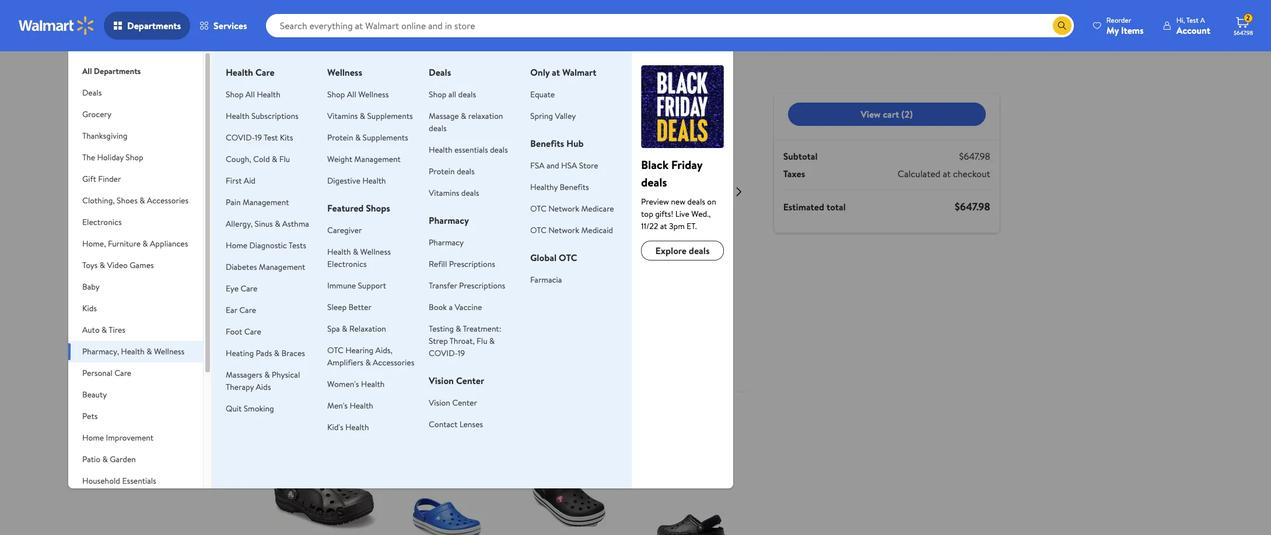 Task type: vqa. For each thing, say whether or not it's contained in the screenshot.
$80.00 at the bottom left of the page
no



Task type: describe. For each thing, give the bounding box(es) containing it.
explore deals
[[655, 244, 710, 257]]

home diagnostic tests
[[226, 240, 306, 251]]

departments inside popup button
[[127, 19, 181, 32]]

health right kid's
[[345, 422, 369, 433]]

refill
[[429, 258, 447, 270]]

& up "weight management"
[[355, 132, 361, 143]]

network for medicare
[[548, 203, 579, 215]]

clothing,
[[82, 195, 115, 206]]

1 vision from the top
[[429, 374, 454, 387]]

farmacia link
[[530, 274, 562, 286]]

2 vision from the top
[[429, 397, 450, 409]]

a
[[449, 302, 453, 313]]

home for home diagnostic tests
[[226, 240, 247, 251]]

0 vertical spatial center
[[456, 374, 484, 387]]

& right the cold
[[272, 153, 277, 165]]

best for from $19.99
[[523, 131, 536, 141]]

& right the toys
[[100, 260, 105, 271]]

from for from $19.99 crocs toddler & kids crocband clog, sizes 4-6
[[396, 281, 420, 295]]

massagers & physical therapy aids link
[[226, 369, 300, 393]]

departments button
[[104, 12, 190, 40]]

options for crocs toddler & kids classic glitter clog, sizes 4-6 image
[[283, 244, 312, 255]]

& inside dropdown button
[[140, 195, 145, 206]]

deals down the black
[[641, 174, 667, 190]]

1 horizontal spatial deals
[[429, 66, 451, 79]]

health & wellness electronics
[[327, 246, 391, 270]]

1 horizontal spatial seller
[[416, 430, 432, 440]]

health subscriptions
[[226, 110, 299, 122]]

valley
[[555, 110, 576, 122]]

otc right the global
[[559, 251, 577, 264]]

grocery button
[[68, 104, 203, 125]]

best for $24.99
[[279, 131, 292, 141]]

toys & video games
[[82, 260, 154, 271]]

0 vertical spatial flu
[[279, 153, 290, 165]]

pain
[[226, 197, 241, 208]]

from $19.99
[[518, 281, 572, 295]]

health down women's health
[[350, 400, 373, 412]]

reorder my items
[[1106, 15, 1144, 36]]

testing & treatment: strep throat, flu & covid-19
[[429, 323, 501, 359]]

prescriptions for transfer prescriptions
[[459, 280, 505, 292]]

1 vertical spatial center
[[452, 397, 477, 409]]

braces
[[281, 348, 305, 359]]

clog, for from $19.99
[[438, 311, 459, 324]]

kids inside $24.99 crocs toddler & kids classic glitter clog, sizes 4-6
[[340, 298, 357, 311]]

& inside "dropdown button"
[[147, 346, 152, 358]]

care for ear care
[[239, 304, 256, 316]]

1 horizontal spatial crocs toddler & kids crocband clog, sizes 4-6 image
[[518, 447, 620, 535]]

beauty button
[[68, 384, 203, 406]]

home diagnostic tests link
[[226, 240, 306, 251]]

3pm
[[669, 220, 685, 232]]

wellness inside health & wellness electronics
[[360, 246, 391, 258]]

cart!
[[659, 67, 680, 81]]

deals inside massage & relaxation deals
[[429, 122, 447, 134]]

asthma
[[282, 218, 309, 230]]

crocs men's yukon vista ii clog sandal image
[[640, 148, 742, 250]]

(2)
[[901, 108, 913, 121]]

health down 'price'
[[429, 144, 452, 156]]

crocband
[[396, 311, 435, 324]]

items
[[1121, 24, 1144, 36]]

care for foot care
[[244, 326, 261, 338]]

otc hearing aids, amplifiers & accessories link
[[327, 345, 414, 369]]

immune support
[[327, 280, 386, 292]]

sizes for crocs
[[274, 324, 293, 337]]

men's health
[[327, 400, 373, 412]]

shipping for $19.99
[[415, 360, 440, 370]]

a
[[1200, 15, 1205, 25]]

benefits hub
[[530, 137, 584, 150]]

otc network medicaid link
[[530, 225, 613, 236]]

weight
[[327, 153, 352, 165]]

estimated total
[[783, 200, 846, 213]]

quit smoking link
[[226, 403, 274, 415]]

ear care
[[226, 304, 256, 316]]

product group containing $24.99
[[274, 124, 376, 387]]

home improvement button
[[68, 428, 203, 449]]

seller for $24.99
[[294, 131, 310, 141]]

health essentials deals
[[429, 144, 508, 156]]

health up the subscriptions
[[257, 89, 280, 100]]

vision center link
[[429, 397, 477, 409]]

wed.,
[[691, 208, 711, 220]]

wellness up the bought
[[358, 89, 389, 100]]

ear
[[226, 304, 237, 316]]

pharmacy link
[[429, 237, 464, 248]]

0 vertical spatial $647.98
[[1234, 29, 1253, 37]]

fsa and hsa store link
[[530, 160, 598, 171]]

options link for crocs toddler & kids baya clog image to the right
[[518, 240, 565, 259]]

& right pads at the bottom left
[[274, 348, 280, 359]]

$647.98 for estimated total
[[955, 199, 990, 214]]

1 horizontal spatial best seller
[[401, 430, 432, 440]]

products
[[422, 102, 467, 118]]

& right spa
[[342, 323, 347, 335]]

caregiver link
[[327, 225, 362, 236]]

lenses
[[459, 419, 483, 430]]

electronics inside dropdown button
[[82, 216, 122, 228]]

6 for crocs
[[305, 324, 310, 337]]

$19.99 for from $19.99
[[544, 281, 572, 295]]

kits
[[280, 132, 293, 143]]

deals down protein deals link
[[461, 187, 479, 199]]

amplifiers
[[327, 357, 363, 369]]

kid's health link
[[327, 422, 369, 433]]

massagers
[[226, 369, 262, 381]]

pain management
[[226, 197, 289, 208]]

services button
[[190, 12, 256, 40]]

et.
[[687, 220, 697, 232]]

quit
[[226, 403, 242, 415]]

2 pharmacy from the top
[[429, 237, 464, 248]]

sizes for $19.99
[[461, 311, 481, 324]]

healthy benefits link
[[530, 181, 589, 193]]

immune support link
[[327, 280, 386, 292]]

supplements for protein & supplements
[[363, 132, 408, 143]]

home,
[[82, 238, 106, 250]]

1-day shipping for $19.99
[[398, 360, 440, 370]]

beauty
[[82, 389, 107, 401]]

massagers & physical therapy aids
[[226, 369, 300, 393]]

1 vertical spatial departments
[[94, 65, 141, 77]]

medicare
[[581, 203, 614, 215]]

contact
[[429, 419, 458, 430]]

gift finder
[[82, 173, 121, 185]]

product group containing options
[[640, 124, 742, 387]]

walmart image
[[19, 16, 94, 35]]

vaccine
[[455, 302, 482, 313]]

allergy, sinus & asthma
[[226, 218, 309, 230]]

subtotal
[[783, 150, 818, 163]]

pharmacy, health & wellness button
[[68, 341, 203, 363]]

toys & video games button
[[68, 255, 203, 276]]

all
[[448, 89, 456, 100]]

crocs unisex crocband clog sandal image
[[396, 447, 498, 535]]

physical
[[272, 369, 300, 381]]

kids inside from $19.99 crocs toddler & kids crocband clog, sizes 4-6
[[462, 298, 479, 311]]

only
[[530, 66, 550, 79]]

1 vertical spatial test
[[264, 132, 278, 143]]

& down treatment:
[[489, 335, 495, 347]]

$19.99 for from $19.99 crocs toddler & kids crocband clog, sizes 4-6
[[422, 281, 450, 295]]

vitamins deals
[[429, 187, 479, 199]]

wellness up shop all wellness link
[[327, 66, 362, 79]]

& up throat,
[[456, 323, 461, 335]]

$647.98 for subtotal
[[959, 150, 990, 163]]

strep
[[429, 335, 448, 347]]

health inside health & wellness electronics
[[327, 246, 351, 258]]

diabetes management
[[226, 261, 305, 273]]

black friday deals preview new deals on top gifts! live wed., 11/22 at 3pm et.
[[641, 157, 716, 232]]

all for wellness
[[347, 89, 356, 100]]

6 for $19.99
[[405, 324, 410, 337]]

baby
[[82, 281, 100, 293]]

kids inside dropdown button
[[82, 303, 97, 314]]

all for health care
[[245, 89, 255, 100]]

shoes
[[117, 195, 138, 206]]

women's health
[[327, 379, 385, 390]]

book
[[429, 302, 447, 313]]

toddler inside from $19.99 crocs toddler & kids crocband clog, sizes 4-6
[[422, 298, 452, 311]]

personal care button
[[68, 363, 203, 384]]

kid's
[[327, 422, 343, 433]]

treatment:
[[463, 323, 501, 335]]

classic
[[274, 311, 301, 324]]

& right patio
[[102, 454, 108, 465]]

next slide for customers also bought these products list image
[[727, 180, 751, 204]]

clog, for $24.99
[[332, 311, 354, 324]]

deals right essentials
[[490, 144, 508, 156]]

deals inside explore deals link
[[689, 244, 710, 257]]

men's
[[327, 400, 348, 412]]

deals right all
[[458, 89, 476, 100]]

transfer prescriptions
[[429, 280, 505, 292]]

home improvement
[[82, 432, 153, 444]]

3094
[[433, 341, 449, 351]]

deals up wed.,
[[687, 196, 705, 208]]

shipping for crocs
[[293, 360, 318, 370]]

1- for crocs
[[276, 360, 281, 370]]

health essentials deals link
[[429, 144, 508, 156]]

all departments
[[82, 65, 141, 77]]

& inside dropdown button
[[102, 324, 107, 336]]

hsa
[[561, 160, 577, 171]]

deals inside dropdown button
[[82, 87, 102, 99]]

crocs inside $24.99 crocs toddler & kids classic glitter clog, sizes 4-6
[[274, 298, 298, 311]]

2 vision center from the top
[[429, 397, 477, 409]]

also for bought
[[329, 102, 349, 118]]

reduced price
[[401, 131, 444, 141]]

1 vertical spatial benefits
[[560, 181, 589, 193]]



Task type: locate. For each thing, give the bounding box(es) containing it.
clear search field text image
[[1039, 21, 1048, 30]]

crocs
[[274, 298, 298, 311], [396, 298, 420, 311]]

2 from from the left
[[518, 281, 542, 295]]

2 vertical spatial $647.98
[[955, 199, 990, 214]]

1 vertical spatial vision
[[429, 397, 450, 409]]

spa & relaxation link
[[327, 323, 386, 335]]

flu inside "testing & treatment: strep throat, flu & covid-19"
[[477, 335, 487, 347]]

shop all wellness link
[[327, 89, 389, 100]]

& down shop all wellness
[[360, 110, 365, 122]]

deals down the health essentials deals
[[457, 166, 475, 177]]

fsa
[[530, 160, 545, 171]]

1 1-day shipping from the left
[[276, 360, 318, 370]]

1 customers from the top
[[272, 102, 326, 118]]

sleep better link
[[327, 302, 371, 313]]

0 horizontal spatial clog,
[[332, 311, 354, 324]]

electronics
[[82, 216, 122, 228], [327, 258, 367, 270]]

wellness up support
[[360, 246, 391, 258]]

shop all deals
[[429, 89, 476, 100]]

tests
[[289, 240, 306, 251]]

1 options from the left
[[283, 244, 312, 255]]

all down "health care"
[[245, 89, 255, 100]]

kids down 'transfer prescriptions' link
[[462, 298, 479, 311]]

contact lenses
[[429, 419, 483, 430]]

0 horizontal spatial 6
[[305, 324, 310, 337]]

1 vertical spatial at
[[943, 167, 951, 180]]

digestive health
[[327, 175, 386, 187]]

day for crocs
[[281, 360, 292, 370]]

1 vertical spatial vitamins
[[429, 187, 459, 199]]

6 inside from $19.99 crocs toddler & kids crocband clog, sizes 4-6
[[405, 324, 410, 337]]

also for considered
[[329, 401, 349, 417]]

cold
[[253, 153, 270, 165]]

0 horizontal spatial sizes
[[274, 324, 293, 337]]

cough, cold & flu
[[226, 153, 290, 165]]

& inside otc hearing aids, amplifiers & accessories
[[365, 357, 371, 369]]

otc network medicaid
[[530, 225, 613, 236]]

otc for otc hearing aids, amplifiers & accessories
[[327, 345, 343, 356]]

management for weight management
[[354, 153, 401, 165]]

0 vertical spatial covid-
[[226, 132, 255, 143]]

2 also from the top
[[329, 401, 349, 417]]

shop for deals
[[429, 89, 447, 100]]

clog, inside from $19.99 crocs toddler & kids crocband clog, sizes 4-6
[[438, 311, 459, 324]]

1 toddler from the left
[[299, 298, 330, 311]]

pharmacy up the pharmacy link
[[429, 214, 469, 227]]

1 horizontal spatial best
[[401, 430, 414, 440]]

1 day from the left
[[281, 360, 292, 370]]

at for only
[[552, 66, 560, 79]]

0 horizontal spatial 19
[[255, 132, 262, 143]]

from for from $19.99
[[518, 281, 542, 295]]

1 vertical spatial pharmacy
[[429, 237, 464, 248]]

crocs toddler & kids classic glitter clog, sizes 4-6 image
[[274, 148, 376, 250]]

0 vertical spatial crocs toddler & kids baya clog image
[[518, 148, 620, 250]]

0 vertical spatial crocs toddler & kids crocband clog, sizes 4-6 image
[[396, 148, 498, 250]]

crocs left 'book'
[[396, 298, 420, 311]]

2 options from the left
[[405, 244, 434, 255]]

shop for wellness
[[327, 89, 345, 100]]

heating pads & braces
[[226, 348, 305, 359]]

test inside hi, test a account
[[1186, 15, 1199, 25]]

options link for crocs toddler & kids crocband clog, sizes 4-6 "image" to the left
[[396, 240, 443, 259]]

0 horizontal spatial protein
[[327, 132, 353, 143]]

shop up customers also bought these products
[[327, 89, 345, 100]]

personal
[[82, 367, 112, 379]]

0 horizontal spatial covid-
[[226, 132, 255, 143]]

2 4- from the left
[[396, 324, 405, 337]]

Search search field
[[266, 14, 1074, 37]]

1 vertical spatial vision center
[[429, 397, 477, 409]]

1 horizontal spatial accessories
[[373, 357, 414, 369]]

customers for customers also bought these products
[[272, 102, 326, 118]]

0 vertical spatial pharmacy
[[429, 214, 469, 227]]

& down hearing
[[365, 357, 371, 369]]

network down otc network medicare 'link'
[[548, 225, 579, 236]]

electronics down clothing,
[[82, 216, 122, 228]]

also down shop all wellness link
[[329, 102, 349, 118]]

$24.99
[[274, 281, 305, 295]]

product group containing best seller
[[396, 423, 498, 535]]

options down 3pm
[[649, 244, 678, 255]]

covid- down strep
[[429, 348, 458, 359]]

from $19.99 crocs toddler & kids crocband clog, sizes 4-6
[[396, 281, 481, 337]]

better
[[349, 302, 371, 313]]

1 vertical spatial accessories
[[373, 357, 414, 369]]

health down weight management link
[[362, 175, 386, 187]]

0 horizontal spatial at
[[552, 66, 560, 79]]

services
[[214, 19, 247, 32]]

men's health link
[[327, 400, 373, 412]]

1 1- from the left
[[276, 360, 281, 370]]

customers for customers also considered
[[272, 401, 326, 417]]

1 options link from the left
[[274, 240, 321, 259]]

2 horizontal spatial kids
[[462, 298, 479, 311]]

2 crocs from the left
[[396, 298, 420, 311]]

0 horizontal spatial 1-day shipping
[[276, 360, 318, 370]]

4- for crocs
[[296, 324, 305, 337]]

4- inside from $19.99 crocs toddler & kids crocband clog, sizes 4-6
[[396, 324, 405, 337]]

0 vertical spatial network
[[548, 203, 579, 215]]

seller down vision center link
[[416, 430, 432, 440]]

2 $19.99 from the left
[[544, 281, 572, 295]]

options
[[283, 244, 312, 255], [405, 244, 434, 255], [527, 244, 556, 255], [649, 244, 678, 255]]

calculated
[[898, 167, 941, 180]]

care up shop all health link
[[255, 66, 275, 79]]

vision up vision center link
[[429, 374, 454, 387]]

4 options link from the left
[[640, 240, 687, 259]]

home inside "dropdown button"
[[82, 432, 104, 444]]

1-day shipping for crocs
[[276, 360, 318, 370]]

1 horizontal spatial 19
[[458, 348, 465, 359]]

global
[[530, 251, 556, 264]]

0 horizontal spatial crocs
[[274, 298, 298, 311]]

management for pain management
[[243, 197, 289, 208]]

protein & supplements
[[327, 132, 408, 143]]

& inside $24.99 crocs toddler & kids classic glitter clog, sizes 4-6
[[332, 298, 338, 311]]

1 vertical spatial deals
[[82, 87, 102, 99]]

1 $19.99 from the left
[[422, 281, 450, 295]]

options down asthma on the top of the page
[[283, 244, 312, 255]]

2 horizontal spatial all
[[347, 89, 356, 100]]

& inside massage & relaxation deals
[[461, 110, 466, 122]]

0 vertical spatial benefits
[[530, 137, 564, 150]]

crocs toddler & kids baya clog image
[[518, 148, 620, 250], [274, 447, 376, 535]]

0 horizontal spatial crocs toddler & kids crocband clog, sizes 4-6 image
[[396, 148, 498, 250]]

$19.99 up 'book'
[[422, 281, 450, 295]]

shop left all
[[429, 89, 447, 100]]

black
[[641, 157, 669, 173]]

garden
[[110, 454, 136, 465]]

0 vertical spatial deals
[[429, 66, 451, 79]]

0 horizontal spatial best
[[279, 131, 292, 141]]

home for home improvement
[[82, 432, 104, 444]]

2 network from the top
[[548, 225, 579, 236]]

deals down et.
[[689, 244, 710, 257]]

hi,
[[1176, 15, 1185, 25]]

2 vertical spatial at
[[660, 220, 667, 232]]

0 vertical spatial accessories
[[147, 195, 189, 206]]

benefits up otc network medicare
[[560, 181, 589, 193]]

center up vision center link
[[456, 374, 484, 387]]

& right 'furniture' on the top left of the page
[[143, 238, 148, 250]]

6 inside $24.99 crocs toddler & kids classic glitter clog, sizes 4-6
[[305, 324, 310, 337]]

wellness inside "dropdown button"
[[154, 346, 184, 358]]

at left checkout
[[943, 167, 951, 180]]

protein deals
[[429, 166, 475, 177]]

19
[[255, 132, 262, 143], [458, 348, 465, 359]]

reorder
[[1106, 15, 1131, 25]]

options link for crocs toddler & kids classic glitter clog, sizes 4-6 image
[[274, 240, 321, 259]]

from inside from $19.99 crocs toddler & kids crocband clog, sizes 4-6
[[396, 281, 420, 295]]

2 day from the left
[[403, 360, 414, 370]]

best seller for from $19.99
[[523, 131, 554, 141]]

health down shop all health link
[[226, 110, 249, 122]]

flu down kits
[[279, 153, 290, 165]]

product group
[[274, 124, 376, 387], [396, 124, 498, 387], [518, 124, 620, 387], [640, 124, 742, 387], [274, 423, 376, 535], [396, 423, 498, 535], [640, 423, 742, 535]]

departments up deals dropdown button
[[94, 65, 141, 77]]

care right ear
[[239, 304, 256, 316]]

1 horizontal spatial shipping
[[415, 360, 440, 370]]

care
[[255, 66, 275, 79], [241, 283, 257, 295], [239, 304, 256, 316], [244, 326, 261, 338], [114, 367, 131, 379]]

& inside massagers & physical therapy aids
[[264, 369, 270, 381]]

personal care
[[82, 367, 131, 379]]

$647.98 down 2
[[1234, 29, 1253, 37]]

shop for health care
[[226, 89, 244, 100]]

transfer prescriptions link
[[429, 280, 505, 292]]

1 vertical spatial protein
[[429, 166, 455, 177]]

0 vertical spatial departments
[[127, 19, 181, 32]]

diabetes
[[226, 261, 257, 273]]

1-day shipping down 3094
[[398, 360, 440, 370]]

sizes inside from $19.99 crocs toddler & kids crocband clog, sizes 4-6
[[461, 311, 481, 324]]

global otc
[[530, 251, 577, 264]]

1 horizontal spatial sizes
[[461, 311, 481, 324]]

flu down treatment:
[[477, 335, 487, 347]]

options for crocs men's yukon vista ii clog sandal image
[[649, 244, 678, 255]]

kids up auto at the bottom left of the page
[[82, 303, 97, 314]]

deals button
[[68, 82, 203, 104]]

farmacia
[[530, 274, 562, 286]]

care inside dropdown button
[[114, 367, 131, 379]]

2 horizontal spatial seller
[[538, 131, 554, 141]]

1 vertical spatial flu
[[477, 335, 487, 347]]

best seller for $24.99
[[279, 131, 310, 141]]

network down healthy benefits 'link'
[[548, 203, 579, 215]]

0 horizontal spatial test
[[264, 132, 278, 143]]

book a vaccine
[[429, 302, 482, 313]]

1 vertical spatial customers
[[272, 401, 326, 417]]

accessories inside dropdown button
[[147, 195, 189, 206]]

1 horizontal spatial vitamins
[[429, 187, 459, 199]]

1 vertical spatial prescriptions
[[459, 280, 505, 292]]

1 vision center from the top
[[429, 374, 484, 387]]

2 vertical spatial management
[[259, 261, 305, 273]]

vitamins for vitamins deals
[[429, 187, 459, 199]]

pharmacy, health & wellness image
[[641, 65, 724, 148]]

vitamins down shop all wellness link
[[327, 110, 358, 122]]

added to cart!
[[614, 67, 680, 81]]

1 horizontal spatial covid-
[[429, 348, 458, 359]]

& down immune
[[332, 298, 338, 311]]

patio & garden button
[[68, 449, 203, 471]]

test left kits
[[264, 132, 278, 143]]

1 horizontal spatial from
[[518, 281, 542, 295]]

2 toddler from the left
[[422, 298, 452, 311]]

explore
[[655, 244, 687, 257]]

1 vertical spatial management
[[243, 197, 289, 208]]

wellness down auto & tires dropdown button
[[154, 346, 184, 358]]

19 up cough, cold & flu
[[255, 132, 262, 143]]

2 shipping from the left
[[415, 360, 440, 370]]

top
[[641, 208, 653, 220]]

also up kid's
[[329, 401, 349, 417]]

eye
[[226, 283, 239, 295]]

& right a on the left
[[454, 298, 460, 311]]

at for calculated
[[943, 167, 951, 180]]

1 horizontal spatial 1-day shipping
[[398, 360, 440, 370]]

relaxation
[[468, 110, 503, 122]]

options link down asthma on the top of the page
[[274, 240, 321, 259]]

1 from from the left
[[396, 281, 420, 295]]

1 horizontal spatial 1-
[[398, 360, 403, 370]]

seller for from $19.99
[[538, 131, 554, 141]]

shop inside dropdown button
[[126, 152, 143, 163]]

sleep
[[327, 302, 347, 313]]

estimated
[[783, 200, 824, 213]]

0 vertical spatial at
[[552, 66, 560, 79]]

$19.99 inside from $19.99 crocs toddler & kids crocband clog, sizes 4-6
[[422, 281, 450, 295]]

2 clog, from the left
[[438, 311, 459, 324]]

0 vertical spatial electronics
[[82, 216, 122, 228]]

supplements for vitamins & supplements
[[367, 110, 413, 122]]

shop down thanksgiving dropdown button
[[126, 152, 143, 163]]

customers up kits
[[272, 102, 326, 118]]

allergy,
[[226, 218, 253, 230]]

vitamins for vitamins & supplements
[[327, 110, 358, 122]]

transfer
[[429, 280, 457, 292]]

0 horizontal spatial kids
[[82, 303, 97, 314]]

foot care link
[[226, 326, 261, 338]]

the holiday shop
[[82, 152, 143, 163]]

thanksgiving button
[[68, 125, 203, 147]]

at right "only"
[[552, 66, 560, 79]]

0 horizontal spatial electronics
[[82, 216, 122, 228]]

otc up the global
[[530, 225, 546, 236]]

management up $24.99
[[259, 261, 305, 273]]

0 horizontal spatial shipping
[[293, 360, 318, 370]]

1 horizontal spatial home
[[226, 240, 247, 251]]

& down caregiver link in the left of the page
[[353, 246, 358, 258]]

deals up all
[[429, 66, 451, 79]]

1 horizontal spatial day
[[403, 360, 414, 370]]

19 down throat,
[[458, 348, 465, 359]]

1 vertical spatial 19
[[458, 348, 465, 359]]

crocs toddler & kids crocband clog, sizes 4-6 image
[[396, 148, 498, 250], [518, 447, 620, 535]]

otc for otc network medicare
[[530, 203, 546, 215]]

0 vertical spatial vision
[[429, 374, 454, 387]]

first aid link
[[226, 175, 256, 187]]

2 horizontal spatial best seller
[[523, 131, 554, 141]]

accessories down gift finder dropdown button at the left
[[147, 195, 189, 206]]

customers down physical
[[272, 401, 326, 417]]

sizes right a on the left
[[461, 311, 481, 324]]

0 vertical spatial prescriptions
[[449, 258, 495, 270]]

19 inside "testing & treatment: strep throat, flu & covid-19"
[[458, 348, 465, 359]]

1 crocs from the left
[[274, 298, 298, 311]]

2 1-day shipping from the left
[[398, 360, 440, 370]]

otc up amplifiers
[[327, 345, 343, 356]]

protein up "weight"
[[327, 132, 353, 143]]

6 right "classic" at the bottom left
[[305, 324, 310, 337]]

subscriptions
[[251, 110, 299, 122]]

vision center up the contact lenses
[[429, 397, 477, 409]]

0 horizontal spatial 4-
[[296, 324, 305, 337]]

0 vertical spatial management
[[354, 153, 401, 165]]

otc for otc network medicaid
[[530, 225, 546, 236]]

1 vertical spatial supplements
[[363, 132, 408, 143]]

aids,
[[375, 345, 392, 356]]

home
[[226, 240, 247, 251], [82, 432, 104, 444]]

aids
[[256, 381, 271, 393]]

0 vertical spatial 19
[[255, 132, 262, 143]]

0 horizontal spatial all
[[82, 65, 92, 77]]

& inside from $19.99 crocs toddler & kids crocband clog, sizes 4-6
[[454, 298, 460, 311]]

1 horizontal spatial crocs toddler & kids baya clog image
[[518, 148, 620, 250]]

electronics inside health & wellness electronics
[[327, 258, 367, 270]]

best seller down spring
[[523, 131, 554, 141]]

1 pharmacy from the top
[[429, 214, 469, 227]]

accessories down aids,
[[373, 357, 414, 369]]

1 horizontal spatial flu
[[477, 335, 487, 347]]

featured shops
[[327, 202, 390, 215]]

1-
[[276, 360, 281, 370], [398, 360, 403, 370]]

management down 'protein & supplements' link
[[354, 153, 401, 165]]

view cart (2)
[[861, 108, 913, 121]]

2 horizontal spatial best
[[523, 131, 536, 141]]

1 vertical spatial also
[[329, 401, 349, 417]]

1 horizontal spatial crocs
[[396, 298, 420, 311]]

0 horizontal spatial flu
[[279, 153, 290, 165]]

kids down immune
[[340, 298, 357, 311]]

0 horizontal spatial crocs toddler & kids baya clog image
[[274, 447, 376, 535]]

1 vertical spatial covid-
[[429, 348, 458, 359]]

2 customers from the top
[[272, 401, 326, 417]]

0 horizontal spatial deals
[[82, 87, 102, 99]]

1 network from the top
[[548, 203, 579, 215]]

crocs down $24.99
[[274, 298, 298, 311]]

network for medicaid
[[548, 225, 579, 236]]

otc inside otc hearing aids, amplifiers & accessories
[[327, 345, 343, 356]]

1 horizontal spatial test
[[1186, 15, 1199, 25]]

1 vertical spatial crocs toddler & kids crocband clog, sizes 4-6 image
[[518, 447, 620, 535]]

baby button
[[68, 276, 203, 298]]

& right massage
[[461, 110, 466, 122]]

4- for $19.99
[[396, 324, 405, 337]]

1 vertical spatial home
[[82, 432, 104, 444]]

health inside "dropdown button"
[[121, 346, 145, 358]]

protein for protein & supplements
[[327, 132, 353, 143]]

3 options from the left
[[527, 244, 556, 255]]

grocery
[[82, 108, 111, 120]]

seller
[[294, 131, 310, 141], [538, 131, 554, 141], [416, 430, 432, 440]]

essentials
[[122, 475, 156, 487]]

1 4- from the left
[[296, 324, 305, 337]]

1 horizontal spatial at
[[660, 220, 667, 232]]

pain management link
[[226, 197, 289, 208]]

1 horizontal spatial electronics
[[327, 258, 367, 270]]

clog, inside $24.99 crocs toddler & kids classic glitter clog, sizes 4-6
[[332, 311, 354, 324]]

0 horizontal spatial best seller
[[279, 131, 310, 141]]

3 options link from the left
[[518, 240, 565, 259]]

1 also from the top
[[329, 102, 349, 118]]

digestive health link
[[327, 175, 386, 187]]

6 left strep
[[405, 324, 410, 337]]

best seller down 'considered'
[[401, 430, 432, 440]]

customers also bought these products
[[272, 102, 467, 118]]

0 horizontal spatial 1-
[[276, 360, 281, 370]]

& left tires
[[102, 324, 107, 336]]

0 vertical spatial vitamins
[[327, 110, 358, 122]]

women's health link
[[327, 379, 385, 390]]

options link up transfer
[[396, 240, 443, 259]]

calculated at checkout
[[898, 167, 990, 180]]

0 vertical spatial home
[[226, 240, 247, 251]]

options for crocs toddler & kids crocband clog, sizes 4-6 "image" to the left
[[405, 244, 434, 255]]

otc network medicare
[[530, 203, 614, 215]]

friday
[[671, 157, 702, 173]]

care down pharmacy, health & wellness
[[114, 367, 131, 379]]

care for eye care
[[241, 283, 257, 295]]

contact lenses link
[[429, 419, 483, 430]]

reduced
[[401, 131, 427, 141]]

& down auto & tires dropdown button
[[147, 346, 152, 358]]

covid- inside "testing & treatment: strep throat, flu & covid-19"
[[429, 348, 458, 359]]

& inside health & wellness electronics
[[353, 246, 358, 258]]

protein deals link
[[429, 166, 475, 177]]

otc hearing aids, amplifiers & accessories
[[327, 345, 414, 369]]

$647.98 down checkout
[[955, 199, 990, 214]]

2 options link from the left
[[396, 240, 443, 259]]

crocs unisex baya lined fuzz strap clogs image
[[640, 447, 742, 535]]

shop down "health care"
[[226, 89, 244, 100]]

1 horizontal spatial 6
[[405, 324, 410, 337]]

care right foot
[[244, 326, 261, 338]]

management for diabetes management
[[259, 261, 305, 273]]

seller down spring
[[538, 131, 554, 141]]

search icon image
[[1057, 21, 1067, 30]]

1 horizontal spatial 4-
[[396, 324, 405, 337]]

& right the 'sinus'
[[275, 218, 280, 230]]

care for health care
[[255, 66, 275, 79]]

accessories inside otc hearing aids, amplifiers & accessories
[[373, 357, 414, 369]]

appliances
[[150, 238, 188, 250]]

shipping
[[293, 360, 318, 370], [415, 360, 440, 370]]

prescriptions for refill prescriptions
[[449, 258, 495, 270]]

Walmart Site-Wide search field
[[266, 14, 1074, 37]]

1 vertical spatial electronics
[[327, 258, 367, 270]]

best down spring
[[523, 131, 536, 141]]

considered
[[352, 401, 407, 417]]

care for personal care
[[114, 367, 131, 379]]

health up 'considered'
[[361, 379, 385, 390]]

1- for $19.99
[[398, 360, 403, 370]]

0 horizontal spatial accessories
[[147, 195, 189, 206]]

0 horizontal spatial $19.99
[[422, 281, 450, 295]]

covid-19 test kits link
[[226, 132, 293, 143]]

4- inside $24.99 crocs toddler & kids classic glitter clog, sizes 4-6
[[296, 324, 305, 337]]

2 6 from the left
[[405, 324, 410, 337]]

vision center up vision center link
[[429, 374, 484, 387]]

1 shipping from the left
[[293, 360, 318, 370]]

4 options from the left
[[649, 244, 678, 255]]

0 vertical spatial vision center
[[429, 374, 484, 387]]

protein for protein deals
[[429, 166, 455, 177]]

management up allergy, sinus & asthma link
[[243, 197, 289, 208]]

at inside black friday deals preview new deals on top gifts! live wed., 11/22 at 3pm et.
[[660, 220, 667, 232]]

otc
[[530, 203, 546, 215], [530, 225, 546, 236], [559, 251, 577, 264], [327, 345, 343, 356]]

benefits up and
[[530, 137, 564, 150]]

options link for crocs men's yukon vista ii clog sandal image
[[640, 240, 687, 259]]

crocs inside from $19.99 crocs toddler & kids crocband clog, sizes 4-6
[[396, 298, 420, 311]]

$647.98 up checkout
[[959, 150, 990, 163]]

2 1- from the left
[[398, 360, 403, 370]]

cart
[[883, 108, 899, 121]]

day for $19.99
[[403, 360, 414, 370]]

sizes inside $24.99 crocs toddler & kids classic glitter clog, sizes 4-6
[[274, 324, 293, 337]]

1 horizontal spatial kids
[[340, 298, 357, 311]]

the holiday shop button
[[68, 147, 203, 169]]

health up shop all health link
[[226, 66, 253, 79]]

toddler inside $24.99 crocs toddler & kids classic glitter clog, sizes 4-6
[[299, 298, 330, 311]]

1 vertical spatial crocs toddler & kids baya clog image
[[274, 447, 376, 535]]

clothing, shoes & accessories button
[[68, 190, 203, 212]]

seller right kits
[[294, 131, 310, 141]]

shipping down braces
[[293, 360, 318, 370]]

1 clog, from the left
[[332, 311, 354, 324]]

1 6 from the left
[[305, 324, 310, 337]]

pharmacy up refill
[[429, 237, 464, 248]]

hub
[[566, 137, 584, 150]]

heating pads & braces link
[[226, 348, 305, 359]]



